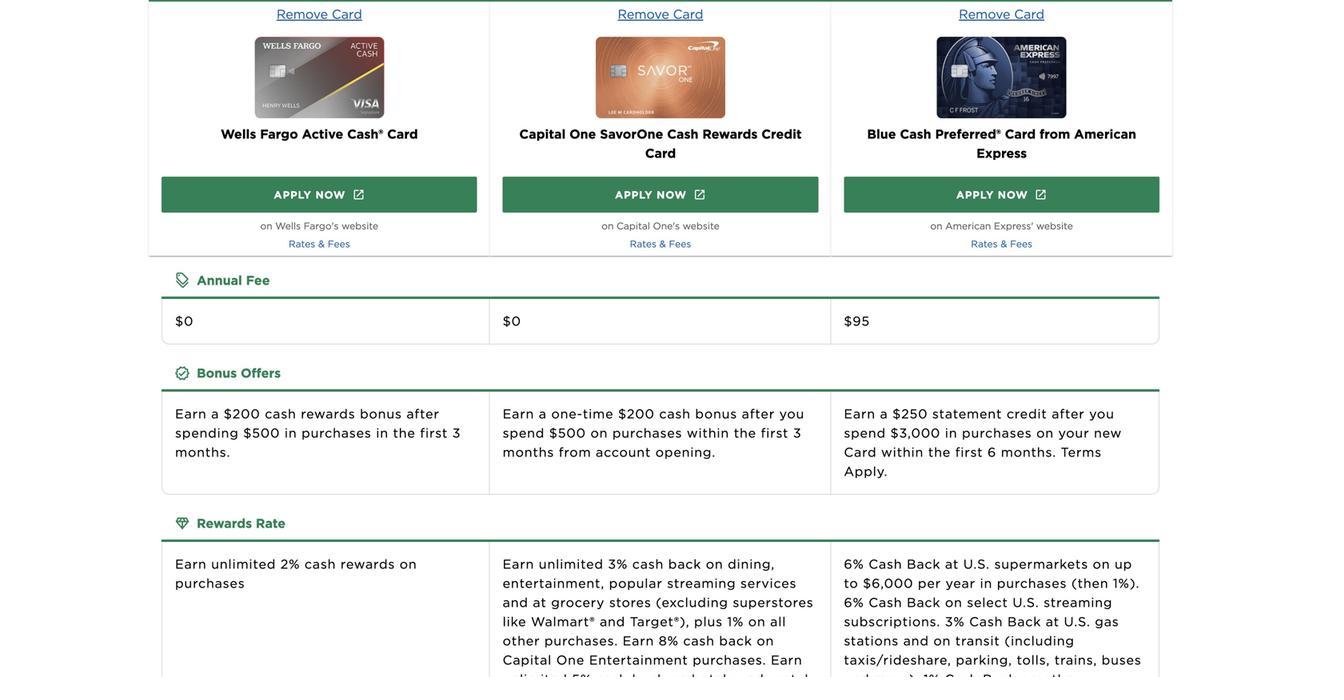 Task type: locate. For each thing, give the bounding box(es) containing it.
1 horizontal spatial wells
[[275, 220, 301, 232]]

1 rates & fees link from the left
[[289, 238, 350, 250]]

a
[[211, 406, 219, 422], [539, 406, 547, 422], [880, 406, 889, 422]]

year
[[946, 576, 976, 591]]

fees down express'
[[1011, 238, 1033, 250]]

1 3 from the left
[[453, 425, 461, 441]]

2 horizontal spatial remove card button
[[959, 5, 1045, 24]]

one inside capital one savorone cash rewards credit card
[[570, 126, 596, 142]]

website right fargo's
[[342, 220, 379, 232]]

2 horizontal spatial the
[[929, 445, 951, 460]]

earn up entertainment,
[[503, 557, 535, 572]]

1 horizontal spatial $500
[[550, 425, 586, 441]]

0 horizontal spatial 1%
[[728, 614, 744, 630]]

fees inside on wells fargo's website rates & fees
[[328, 238, 350, 250]]

apply
[[274, 189, 312, 201], [615, 189, 653, 201], [957, 189, 995, 201]]

1 horizontal spatial $0
[[503, 313, 522, 329]]

wells
[[221, 126, 256, 142], [275, 220, 301, 232]]

earn for earn unlimited 2% cash rewards on purchases
[[175, 557, 207, 572]]

capital up cash back at the top left
[[520, 126, 566, 142]]

1% right the more). at the right
[[924, 672, 941, 678]]

2 horizontal spatial gas
[[844, 169, 870, 185]]

interest
[[208, 93, 262, 108]]

2 horizontal spatial u.s.
[[1065, 614, 1091, 630]]

superstores
[[733, 595, 814, 611]]

fees down the one's
[[669, 238, 692, 250]]

5%
[[572, 672, 592, 678]]

2 after from the left
[[742, 406, 775, 422]]

2 horizontal spatial fees
[[1011, 238, 1033, 250]]

remove card button for preferred®
[[959, 5, 1045, 24]]

1 horizontal spatial at
[[946, 557, 959, 572]]

now up the one's
[[657, 189, 687, 201]]

purchases. down walmart® on the left bottom
[[545, 633, 619, 649]]

trains,
[[1055, 653, 1098, 668]]

remove up blue cash preferred® card from american express image
[[959, 6, 1011, 22]]

rewards inside earn unlimited 2% cash rewards on purchases
[[341, 557, 395, 572]]

2 months. from the left
[[1002, 445, 1057, 460]]

website for card
[[1037, 220, 1074, 232]]

2 horizontal spatial bonus
[[844, 195, 887, 211]]

blue
[[868, 126, 897, 142]]

grocery
[[551, 595, 605, 611]]

streaming
[[667, 576, 736, 591], [1044, 595, 1113, 611]]

2 horizontal spatial remove card
[[959, 6, 1045, 22]]

2 vertical spatial u.s.
[[1065, 614, 1091, 630]]

remove card
[[277, 6, 362, 22], [618, 6, 704, 22], [959, 6, 1045, 22]]

1 & from the left
[[318, 238, 325, 250]]

$500 inside earn a $200 cash rewards bonus after spending $500 in purchases in the first 3 months.
[[243, 425, 280, 441]]

2 & from the left
[[660, 238, 666, 250]]

u.s.
[[964, 557, 990, 572], [1013, 595, 1040, 611], [1065, 614, 1091, 630]]

remove card button up blue cash preferred® card from american express image
[[959, 5, 1045, 24]]

card inside capital one savorone cash rewards credit card
[[645, 146, 676, 161]]

apply now link up express'
[[844, 177, 1160, 213]]

0 vertical spatial 1%
[[728, 614, 744, 630]]

1 horizontal spatial website
[[683, 220, 720, 232]]

0 vertical spatial within
[[687, 425, 730, 441]]

$500 down one-
[[550, 425, 586, 441]]

u.s. up year
[[964, 557, 990, 572]]

1 horizontal spatial spend
[[844, 425, 886, 441]]

unlimited inside earn unlimited 2% cash rewards on purchases
[[211, 557, 276, 572]]

remove card up the wells fargo active cash® card image
[[277, 6, 362, 22]]

capital down other
[[503, 653, 552, 668]]

you inside earn a $250 statement credit after you spend $3,000 in purchases on your new card within the first 6 months. terms apply.
[[1090, 406, 1115, 422]]

apply now up the one's
[[615, 189, 687, 201]]

2 fees from the left
[[669, 238, 692, 250]]

rates inside on wells fargo's website rates & fees
[[289, 238, 315, 250]]

3 remove card from the left
[[959, 6, 1045, 22]]

& inside on american express' website rates & fees
[[1001, 238, 1008, 250]]

apply now up fargo's
[[274, 189, 346, 201]]

website inside on wells fargo's website rates & fees
[[342, 220, 379, 232]]

1 vertical spatial at
[[533, 595, 547, 611]]

capital left the one's
[[617, 220, 650, 232]]

fees for card
[[1011, 238, 1033, 250]]

bonus inside earn a one-time $200 cash bonus after you spend $500 on purchases within the first 3 months from account opening.
[[696, 406, 738, 422]]

2 remove from the left
[[618, 6, 670, 22]]

streaming inside 6% cash back at u.s. supermarkets on up to $6,000 per year in purchases (then 1%). 6% cash back on select u.s. streaming subscriptions. 3% cash back at u.s. gas stations and on transit (including taxis/rideshare, parking, tolls, trains, buses and more). 1% cash back on
[[1044, 595, 1113, 611]]

unlimited down rewards rate
[[211, 557, 276, 572]]

1 after from the left
[[407, 406, 440, 422]]

select
[[968, 595, 1009, 611]]

rewards for bonus
[[301, 406, 356, 422]]

earn inside earn a $200 cash rewards bonus after spending $500 in purchases in the first 3 months.
[[175, 406, 207, 422]]

purchases
[[302, 425, 372, 441], [613, 425, 683, 441], [963, 425, 1033, 441], [175, 576, 245, 591], [998, 576, 1068, 591]]

you
[[780, 406, 805, 422], [1090, 406, 1115, 422]]

1 vertical spatial 1%
[[924, 672, 941, 678]]

6% up to
[[844, 557, 865, 572]]

1 you from the left
[[780, 406, 805, 422]]

one up cash back at the top left
[[570, 126, 596, 142]]

offers
[[550, 195, 593, 211], [892, 195, 935, 211], [241, 365, 281, 381]]

on inside earn unlimited 2% cash rewards on purchases
[[400, 557, 417, 572]]

1 vertical spatial wells
[[275, 220, 301, 232]]

apply.
[[844, 464, 888, 479]]

0 horizontal spatial u.s.
[[964, 557, 990, 572]]

streaming up (excluding
[[667, 576, 736, 591]]

website right the one's
[[683, 220, 720, 232]]

a left $250 at the right of the page
[[880, 406, 889, 422]]

2 rates from the left
[[630, 238, 657, 250]]

other
[[503, 633, 540, 649]]

wells down interest
[[221, 126, 256, 142]]

2 spend from the left
[[844, 425, 886, 441]]

back down entertainment
[[633, 672, 666, 678]]

1 apply now from the left
[[274, 189, 346, 201]]

rates & fees link for preferred®
[[972, 238, 1033, 250]]

blue cash preferred® card from american express link
[[844, 37, 1160, 163]]

on
[[260, 220, 273, 232], [602, 220, 614, 232], [931, 220, 943, 232], [591, 425, 608, 441], [1037, 425, 1054, 441], [400, 557, 417, 572], [706, 557, 724, 572], [1093, 557, 1111, 572], [946, 595, 963, 611], [749, 614, 766, 630], [757, 633, 775, 649], [934, 633, 951, 649], [670, 672, 688, 678]]

earn inside earn a $250 statement credit after you spend $3,000 in purchases on your new card within the first 6 months. terms apply.
[[844, 406, 876, 422]]

at down entertainment,
[[533, 595, 547, 611]]

0 horizontal spatial gas
[[175, 169, 201, 185]]

1 horizontal spatial bonus
[[696, 406, 738, 422]]

fees for cash®
[[328, 238, 350, 250]]

target®),
[[630, 614, 690, 630]]

remove card button
[[277, 5, 362, 24], [618, 5, 704, 24], [959, 5, 1045, 24]]

$500 right "spending"
[[243, 425, 280, 441]]

card inside earn a $250 statement credit after you spend $3,000 in purchases on your new card within the first 6 months. terms apply.
[[844, 445, 877, 460]]

gas down cash back at the top left
[[503, 169, 529, 185]]

earn unlimited 2% cash rewards on purchases
[[175, 557, 417, 591]]

cash
[[667, 126, 699, 142], [900, 126, 932, 142], [503, 144, 537, 159], [869, 557, 903, 572], [869, 595, 903, 611], [970, 614, 1004, 630], [945, 672, 979, 678]]

plus
[[695, 614, 723, 630]]

2 horizontal spatial rates & fees link
[[972, 238, 1033, 250]]

a inside earn a $250 statement credit after you spend $3,000 in purchases on your new card within the first 6 months. terms apply.
[[880, 406, 889, 422]]

0 horizontal spatial apply now link
[[162, 177, 477, 213]]

apply up on capital one's website rates & fees
[[615, 189, 653, 201]]

fees inside on american express' website rates & fees
[[1011, 238, 1033, 250]]

1% right plus
[[728, 614, 744, 630]]

bonus offers down blue
[[844, 195, 935, 211]]

gas
[[175, 169, 201, 185], [503, 169, 529, 185], [844, 169, 870, 185]]

3 remove card button from the left
[[959, 5, 1045, 24]]

0 horizontal spatial $0
[[175, 313, 194, 329]]

rates down the one's
[[630, 238, 657, 250]]

from down blue cash preferred® card from american express image
[[1040, 126, 1071, 142]]

in inside 6% cash back at u.s. supermarkets on up to $6,000 per year in purchases (then 1%). 6% cash back on select u.s. streaming subscriptions. 3% cash back at u.s. gas stations and on transit (including taxis/rideshare, parking, tolls, trains, buses and more). 1% cash back on
[[981, 576, 993, 591]]

2 horizontal spatial website
[[1037, 220, 1074, 232]]

earn unlimited 3% cash back on dining, entertainment, popular streaming services and at grocery stores (excluding superstores like walmart® and target®), plus 1% on all other purchases. earn 8% cash back on capital one entertainment purchases. earn unlimited 5% cash back on hotels and 
[[503, 557, 814, 678]]

3 inside earn a one-time $200 cash bonus after you spend $500 on purchases within the first 3 months from account opening.
[[794, 425, 802, 441]]

0 horizontal spatial first
[[420, 425, 448, 441]]

within inside earn a $250 statement credit after you spend $3,000 in purchases on your new card within the first 6 months. terms apply.
[[882, 445, 924, 460]]

3 apply from the left
[[957, 189, 995, 201]]

0 horizontal spatial 3%
[[608, 557, 628, 572]]

1 $500 from the left
[[243, 425, 280, 441]]

(excluding
[[656, 595, 729, 611]]

3% up the popular
[[608, 557, 628, 572]]

1 horizontal spatial 3
[[794, 425, 802, 441]]

1 bonus from the left
[[360, 406, 402, 422]]

and down stations
[[844, 672, 870, 678]]

2 bonus from the left
[[696, 406, 738, 422]]

0 horizontal spatial rates & fees link
[[289, 238, 350, 250]]

3 now from the left
[[998, 189, 1029, 201]]

0 horizontal spatial at
[[533, 595, 547, 611]]

earn up "spending"
[[175, 406, 207, 422]]

0 horizontal spatial transfer
[[234, 41, 290, 57]]

1 horizontal spatial $200
[[618, 406, 655, 422]]

fees inside on capital one's website rates & fees
[[669, 238, 692, 250]]

cash inside capital one savorone cash rewards credit card
[[667, 126, 699, 142]]

1 vertical spatial from
[[559, 445, 592, 460]]

2 horizontal spatial now
[[998, 189, 1029, 201]]

capital inside the earn unlimited 3% cash back on dining, entertainment, popular streaming services and at grocery stores (excluding superstores like walmart® and target®), plus 1% on all other purchases. earn 8% cash back on capital one entertainment purchases. earn unlimited 5% cash back on hotels and
[[503, 653, 552, 668]]

1 horizontal spatial american
[[1075, 126, 1137, 142]]

0 horizontal spatial apply
[[274, 189, 312, 201]]

gas
[[1096, 614, 1120, 630]]

1 horizontal spatial gas
[[503, 169, 529, 185]]

spend inside earn a $250 statement credit after you spend $3,000 in purchases on your new card within the first 6 months. terms apply.
[[844, 425, 886, 441]]

great
[[197, 1, 233, 16]]

1 apply from the left
[[274, 189, 312, 201]]

stores
[[610, 595, 652, 611]]

from down one-
[[559, 445, 592, 460]]

the inside earn a $200 cash rewards bonus after spending $500 in purchases in the first 3 months.
[[393, 425, 416, 441]]

earn up entertainment
[[623, 633, 655, 649]]

website
[[342, 220, 379, 232], [683, 220, 720, 232], [1037, 220, 1074, 232]]

a up "spending"
[[211, 406, 219, 422]]

3 gas from the left
[[844, 169, 870, 185]]

2 rates & fees link from the left
[[630, 238, 692, 250]]

services
[[741, 576, 797, 591]]

0 horizontal spatial from
[[559, 445, 592, 460]]

bonus up "spending"
[[197, 365, 237, 381]]

1 balance from the left
[[175, 41, 230, 57]]

1 spend from the left
[[503, 425, 545, 441]]

apply now
[[274, 189, 346, 201], [615, 189, 687, 201], [957, 189, 1029, 201]]

2 apply now link from the left
[[503, 177, 819, 213]]

$200 inside earn a $200 cash rewards bonus after spending $500 in purchases in the first 3 months.
[[224, 406, 261, 422]]

purchases inside earn a one-time $200 cash bonus after you spend $500 on purchases within the first 3 months from account opening.
[[613, 425, 683, 441]]

bonus down cash back at the top left
[[503, 195, 546, 211]]

1 website from the left
[[342, 220, 379, 232]]

rates
[[289, 238, 315, 250], [630, 238, 657, 250], [972, 238, 998, 250]]

1 vertical spatial rewards
[[341, 557, 395, 572]]

rates inside on american express' website rates & fees
[[972, 238, 998, 250]]

card up apply. at the bottom
[[844, 445, 877, 460]]

2 balance from the left
[[503, 41, 558, 57]]

card up "express"
[[1005, 126, 1036, 142]]

& down fargo's
[[318, 238, 325, 250]]

& down express'
[[1001, 238, 1008, 250]]

rewards
[[175, 118, 234, 134], [503, 118, 562, 134], [844, 118, 903, 134], [703, 126, 758, 142], [197, 516, 252, 531]]

1 fees from the left
[[328, 238, 350, 250]]

apply now link for preferred®
[[844, 177, 1160, 213]]

1 vertical spatial 3%
[[946, 614, 965, 630]]

capital one savorone cash rewards credit card
[[520, 126, 802, 161]]

3 apply now from the left
[[957, 189, 1029, 201]]

earn
[[175, 406, 207, 422], [503, 406, 535, 422], [844, 406, 876, 422], [175, 557, 207, 572], [503, 557, 535, 572], [623, 633, 655, 649], [771, 653, 803, 668]]

2 transfer from the left
[[562, 41, 618, 57]]

purchases.
[[545, 633, 619, 649], [693, 653, 767, 668]]

first inside earn a $250 statement credit after you spend $3,000 in purchases on your new card within the first 6 months. terms apply.
[[956, 445, 984, 460]]

0 horizontal spatial rates
[[289, 238, 315, 250]]

2 horizontal spatial &
[[1001, 238, 1008, 250]]

$6,000
[[863, 576, 914, 591]]

card down the savorone
[[645, 146, 676, 161]]

0 horizontal spatial back
[[633, 672, 666, 678]]

2 horizontal spatial apply now link
[[844, 177, 1160, 213]]

gas down blue
[[844, 169, 870, 185]]

fargo's
[[304, 220, 339, 232]]

3 transfer from the left
[[903, 41, 959, 57]]

remove card button up the wells fargo active cash® card image
[[277, 5, 362, 24]]

2 horizontal spatial after
[[1052, 406, 1085, 422]]

earn down rewards rate
[[175, 557, 207, 572]]

wells fargo active cash® card image
[[162, 37, 477, 118]]

spend
[[503, 425, 545, 441], [844, 425, 886, 441]]

rates & fees link for active
[[289, 238, 350, 250]]

0 horizontal spatial $200
[[224, 406, 261, 422]]

apply up fargo's
[[274, 189, 312, 201]]

0 horizontal spatial remove card
[[277, 6, 362, 22]]

0 vertical spatial wells
[[221, 126, 256, 142]]

2 a from the left
[[539, 406, 547, 422]]

1 horizontal spatial 3%
[[946, 614, 965, 630]]

0 horizontal spatial months.
[[175, 445, 231, 460]]

1 vertical spatial capital
[[617, 220, 650, 232]]

1 horizontal spatial now
[[657, 189, 687, 201]]

bonus offers up "spending"
[[197, 365, 281, 381]]

bonus
[[360, 406, 402, 422], [696, 406, 738, 422]]

website inside on capital one's website rates & fees
[[683, 220, 720, 232]]

1 horizontal spatial rates & fees link
[[630, 238, 692, 250]]

0 horizontal spatial a
[[211, 406, 219, 422]]

remove right the for
[[277, 6, 328, 22]]

earn inside earn unlimited 2% cash rewards on purchases
[[175, 557, 207, 572]]

spend up months
[[503, 425, 545, 441]]

0 horizontal spatial the
[[393, 425, 416, 441]]

fees down fargo's
[[328, 238, 350, 250]]

hotels
[[692, 672, 734, 678]]

after inside earn a one-time $200 cash bonus after you spend $500 on purchases within the first 3 months from account opening.
[[742, 406, 775, 422]]

1 horizontal spatial rates
[[630, 238, 657, 250]]

1 vertical spatial within
[[882, 445, 924, 460]]

2 balance transfer from the left
[[503, 41, 618, 57]]

a for one-
[[539, 406, 547, 422]]

3% inside 6% cash back at u.s. supermarkets on up to $6,000 per year in purchases (then 1%). 6% cash back on select u.s. streaming subscriptions. 3% cash back at u.s. gas stations and on transit (including taxis/rideshare, parking, tolls, trains, buses and more). 1% cash back on
[[946, 614, 965, 630]]

purchases inside earn unlimited 2% cash rewards on purchases
[[175, 576, 245, 591]]

3 & from the left
[[1001, 238, 1008, 250]]

spend inside earn a one-time $200 cash bonus after you spend $500 on purchases within the first 3 months from account opening.
[[503, 425, 545, 441]]

3% up transit
[[946, 614, 965, 630]]

back down plus
[[720, 633, 753, 649]]

within inside earn a one-time $200 cash bonus after you spend $500 on purchases within the first 3 months from account opening.
[[687, 425, 730, 441]]

purchases. up hotels
[[693, 653, 767, 668]]

1 horizontal spatial back
[[669, 557, 702, 572]]

a for $200
[[211, 406, 219, 422]]

bonus down blue
[[844, 195, 887, 211]]

website for cash
[[683, 220, 720, 232]]

at inside the earn unlimited 3% cash back on dining, entertainment, popular streaming services and at grocery stores (excluding superstores like walmart® and target®), plus 1% on all other purchases. earn 8% cash back on capital one entertainment purchases. earn unlimited 5% cash back on hotels and
[[533, 595, 547, 611]]

2 horizontal spatial apply
[[957, 189, 995, 201]]

0 horizontal spatial balance
[[175, 41, 230, 57]]

earn up months
[[503, 406, 535, 422]]

2 horizontal spatial back
[[720, 633, 753, 649]]

1% inside 6% cash back at u.s. supermarkets on up to $6,000 per year in purchases (then 1%). 6% cash back on select u.s. streaming subscriptions. 3% cash back at u.s. gas stations and on transit (including taxis/rideshare, parking, tolls, trains, buses and more). 1% cash back on
[[924, 672, 941, 678]]

a inside earn a one-time $200 cash bonus after you spend $500 on purchases within the first 3 months from account opening.
[[539, 406, 547, 422]]

3 after from the left
[[1052, 406, 1085, 422]]

2 apply from the left
[[615, 189, 653, 201]]

1 horizontal spatial 1%
[[924, 672, 941, 678]]

3 apply now link from the left
[[844, 177, 1160, 213]]

back up (excluding
[[669, 557, 702, 572]]

0 horizontal spatial you
[[780, 406, 805, 422]]

entertainment,
[[503, 576, 605, 591]]

0 horizontal spatial website
[[342, 220, 379, 232]]

annual
[[197, 273, 242, 288]]

the inside earn a one-time $200 cash bonus after you spend $500 on purchases within the first 3 months from account opening.
[[734, 425, 757, 441]]

1 horizontal spatial transfer
[[562, 41, 618, 57]]

after inside earn a $200 cash rewards bonus after spending $500 in purchases in the first 3 months.
[[407, 406, 440, 422]]

1 vertical spatial streaming
[[1044, 595, 1113, 611]]

purchases inside earn a $200 cash rewards bonus after spending $500 in purchases in the first 3 months.
[[302, 425, 372, 441]]

2 you from the left
[[1090, 406, 1115, 422]]

now up express'
[[998, 189, 1029, 201]]

one's
[[653, 220, 680, 232]]

remove
[[277, 6, 328, 22], [618, 6, 670, 22], [959, 6, 1011, 22]]

0 horizontal spatial remove
[[277, 6, 328, 22]]

1 horizontal spatial balance transfer
[[503, 41, 618, 57]]

on inside on american express' website rates & fees
[[931, 220, 943, 232]]

1 now from the left
[[316, 189, 346, 201]]

0 vertical spatial at
[[946, 557, 959, 572]]

within
[[687, 425, 730, 441], [882, 445, 924, 460]]

1 remove from the left
[[277, 6, 328, 22]]

card up blue cash preferred® card from american express image
[[1015, 6, 1045, 22]]

2 3 from the left
[[794, 425, 802, 441]]

1 horizontal spatial after
[[742, 406, 775, 422]]

2 now from the left
[[657, 189, 687, 201]]

0 horizontal spatial fees
[[328, 238, 350, 250]]

rewards inside earn a $200 cash rewards bonus after spending $500 in purchases in the first 3 months.
[[301, 406, 356, 422]]

american
[[1075, 126, 1137, 142], [946, 220, 992, 232]]

capital one savorone cash rewards credit card image
[[503, 37, 819, 118]]

3 remove from the left
[[959, 6, 1011, 22]]

one up 5%
[[557, 653, 585, 668]]

preferred®
[[936, 126, 1002, 142]]

1 months. from the left
[[175, 445, 231, 460]]

on inside on wells fargo's website rates & fees
[[260, 220, 273, 232]]

savorone
[[600, 126, 664, 142]]

fee
[[246, 273, 270, 288]]

capital
[[520, 126, 566, 142], [617, 220, 650, 232], [503, 653, 552, 668]]

0 vertical spatial one
[[570, 126, 596, 142]]

balance
[[175, 41, 230, 57], [503, 41, 558, 57], [844, 41, 899, 57]]

3 a from the left
[[880, 406, 889, 422]]

transfer
[[234, 41, 290, 57], [562, 41, 618, 57], [903, 41, 959, 57]]

rates inside on capital one's website rates & fees
[[630, 238, 657, 250]]

1 horizontal spatial u.s.
[[1013, 595, 1040, 611]]

6% down to
[[844, 595, 865, 611]]

1%
[[728, 614, 744, 630], [924, 672, 941, 678]]

1 remove card from the left
[[277, 6, 362, 22]]

and
[[503, 595, 529, 611], [600, 614, 626, 630], [904, 633, 930, 649], [739, 672, 765, 678], [844, 672, 870, 678]]

$200 up "spending"
[[224, 406, 261, 422]]

1 rates from the left
[[289, 238, 315, 250]]

first inside earn a one-time $200 cash bonus after you spend $500 on purchases within the first 3 months from account opening.
[[761, 425, 789, 441]]

back
[[669, 557, 702, 572], [720, 633, 753, 649], [633, 672, 666, 678]]

2 website from the left
[[683, 220, 720, 232]]

all
[[771, 614, 787, 630]]

apply up on american express' website rates & fees
[[957, 189, 995, 201]]

1 a from the left
[[211, 406, 219, 422]]

1 $200 from the left
[[224, 406, 261, 422]]

3%
[[608, 557, 628, 572], [946, 614, 965, 630]]

rewards rate
[[197, 516, 286, 531]]

apply now for preferred®
[[957, 189, 1029, 201]]

wells left fargo's
[[275, 220, 301, 232]]

remove card button up capital one savorone cash rewards credit card image at the top of the page
[[618, 5, 704, 24]]

3 website from the left
[[1037, 220, 1074, 232]]

unlimited
[[211, 557, 276, 572], [539, 557, 604, 572], [503, 672, 568, 678]]

2 remove card from the left
[[618, 6, 704, 22]]

first
[[420, 425, 448, 441], [761, 425, 789, 441], [956, 445, 984, 460]]

website for cash®
[[342, 220, 379, 232]]

unlimited up entertainment,
[[539, 557, 604, 572]]

& inside on wells fargo's website rates & fees
[[318, 238, 325, 250]]

within down the $3,000
[[882, 445, 924, 460]]

remove up capital one savorone cash rewards credit card image at the top of the page
[[618, 6, 670, 22]]

cash inside earn unlimited 2% cash rewards on purchases
[[305, 557, 336, 572]]

spend up apply. at the bottom
[[844, 425, 886, 441]]

and down stores
[[600, 614, 626, 630]]

0 horizontal spatial apply now
[[274, 189, 346, 201]]

rates down express'
[[972, 238, 998, 250]]

2 horizontal spatial at
[[1046, 614, 1060, 630]]

2 apply now from the left
[[615, 189, 687, 201]]

bonus offers down cash back at the top left
[[503, 195, 593, 211]]

gas down low
[[175, 169, 201, 185]]

3 rates & fees link from the left
[[972, 238, 1033, 250]]

2 vertical spatial back
[[633, 672, 666, 678]]

u.s. right select
[[1013, 595, 1040, 611]]

a left one-
[[539, 406, 547, 422]]

at up (including
[[1046, 614, 1060, 630]]

earn for earn unlimited 3% cash back on dining, entertainment, popular streaming services and at grocery stores (excluding superstores like walmart® and target®), plus 1% on all other purchases. earn 8% cash back on capital one entertainment purchases. earn unlimited 5% cash back on hotels and 
[[503, 557, 535, 572]]

1 horizontal spatial from
[[1040, 126, 1071, 142]]

within up opening.
[[687, 425, 730, 441]]

& down the one's
[[660, 238, 666, 250]]

now up fargo's
[[316, 189, 346, 201]]

0 horizontal spatial after
[[407, 406, 440, 422]]

0 vertical spatial american
[[1075, 126, 1137, 142]]

1 vertical spatial u.s.
[[1013, 595, 1040, 611]]

one
[[570, 126, 596, 142], [557, 653, 585, 668]]

2 remove card button from the left
[[618, 5, 704, 24]]

& for active
[[318, 238, 325, 250]]

a inside earn a $200 cash rewards bonus after spending $500 in purchases in the first 3 months.
[[211, 406, 219, 422]]

1 vertical spatial one
[[557, 653, 585, 668]]

2 $500 from the left
[[550, 425, 586, 441]]

months. down "spending"
[[175, 445, 231, 460]]

0 horizontal spatial american
[[946, 220, 992, 232]]

parking,
[[956, 653, 1013, 668]]

purchases inside earn a $250 statement credit after you spend $3,000 in purchases on your new card within the first 6 months. terms apply.
[[963, 425, 1033, 441]]

1 horizontal spatial remove card
[[618, 6, 704, 22]]

streaming down (then
[[1044, 595, 1113, 611]]

0 horizontal spatial 3
[[453, 425, 461, 441]]

apply now up express'
[[957, 189, 1029, 201]]

0 horizontal spatial remove card button
[[277, 5, 362, 24]]

at up year
[[946, 557, 959, 572]]

& inside on capital one's website rates & fees
[[660, 238, 666, 250]]

1 horizontal spatial you
[[1090, 406, 1115, 422]]

0 vertical spatial purchases.
[[545, 633, 619, 649]]

per
[[918, 576, 942, 591]]

6% cash back at u.s. supermarkets on up to $6,000 per year in purchases (then 1%). 6% cash back on select u.s. streaming subscriptions. 3% cash back at u.s. gas stations and on transit (including taxis/rideshare, parking, tolls, trains, buses and more). 1% cash back on
[[844, 557, 1142, 678]]

2 horizontal spatial first
[[956, 445, 984, 460]]

popular
[[609, 576, 663, 591]]

earn a one-time $200 cash bonus after you spend $500 on purchases within the first 3 months from account opening.
[[503, 406, 805, 460]]

on inside earn a one-time $200 cash bonus after you spend $500 on purchases within the first 3 months from account opening.
[[591, 425, 608, 441]]

3 fees from the left
[[1011, 238, 1033, 250]]

& for preferred®
[[1001, 238, 1008, 250]]

rates & fees link down express'
[[972, 238, 1033, 250]]

card up capital one savorone cash rewards credit card image at the top of the page
[[673, 6, 704, 22]]

earn left $250 at the right of the page
[[844, 406, 876, 422]]

0 horizontal spatial bonus
[[360, 406, 402, 422]]

fees
[[328, 238, 350, 250], [669, 238, 692, 250], [1011, 238, 1033, 250]]

3 rates from the left
[[972, 238, 998, 250]]

1 apply now link from the left
[[162, 177, 477, 213]]

1 horizontal spatial apply now link
[[503, 177, 819, 213]]

1 remove card button from the left
[[277, 5, 362, 24]]

2 6% from the top
[[844, 595, 865, 611]]

$200 right time at bottom left
[[618, 406, 655, 422]]

card
[[332, 6, 362, 22], [673, 6, 704, 22], [1015, 6, 1045, 22], [387, 126, 418, 142], [1005, 126, 1036, 142], [645, 146, 676, 161], [844, 445, 877, 460]]

earn inside earn a one-time $200 cash bonus after you spend $500 on purchases within the first 3 months from account opening.
[[503, 406, 535, 422]]

1 horizontal spatial first
[[761, 425, 789, 441]]

0 vertical spatial streaming
[[667, 576, 736, 591]]

apply now link up the one's
[[503, 177, 819, 213]]

2 $200 from the left
[[618, 406, 655, 422]]

remove card up capital one savorone cash rewards credit card image at the top of the page
[[618, 6, 704, 22]]

1 gas from the left
[[175, 169, 201, 185]]

website right express'
[[1037, 220, 1074, 232]]

website inside on american express' website rates & fees
[[1037, 220, 1074, 232]]

apply now link for savorone
[[503, 177, 819, 213]]



Task type: vqa. For each thing, say whether or not it's contained in the screenshot.
bottommost 5
no



Task type: describe. For each thing, give the bounding box(es) containing it.
and up like
[[503, 595, 529, 611]]

0 horizontal spatial bonus offers
[[197, 365, 281, 381]]

3 balance from the left
[[844, 41, 899, 57]]

3 inside earn a $200 cash rewards bonus after spending $500 in purchases in the first 3 months.
[[453, 425, 461, 441]]

1 horizontal spatial bonus offers
[[503, 195, 593, 211]]

card right cash®
[[387, 126, 418, 142]]

rewards for on
[[341, 557, 395, 572]]

fargo
[[260, 126, 298, 142]]

earn a $200 cash rewards bonus after spending $500 in purchases in the first 3 months.
[[175, 406, 461, 460]]

walmart®
[[531, 614, 596, 630]]

earn a $250 statement credit after you spend $3,000 in purchases on your new card within the first 6 months. terms apply.
[[844, 406, 1123, 479]]

remove for active
[[277, 6, 328, 22]]

rewards inside capital one savorone cash rewards credit card
[[703, 126, 758, 142]]

earn for earn a one-time $200 cash bonus after you spend $500 on purchases within the first 3 months from account opening.
[[503, 406, 535, 422]]

earn for earn a $200 cash rewards bonus after spending $500 in purchases in the first 3 months.
[[175, 406, 207, 422]]

rates for active
[[289, 238, 315, 250]]

credit
[[762, 126, 802, 142]]

(then
[[1072, 576, 1109, 591]]

capital inside capital one savorone cash rewards credit card
[[520, 126, 566, 142]]

remove for preferred®
[[959, 6, 1011, 22]]

now for cash
[[657, 189, 687, 201]]

remove card for preferred®
[[959, 6, 1045, 22]]

1 horizontal spatial bonus
[[503, 195, 546, 211]]

apply now for active
[[274, 189, 346, 201]]

express'
[[994, 220, 1034, 232]]

streaming inside the earn unlimited 3% cash back on dining, entertainment, popular streaming services and at grocery stores (excluding superstores like walmart® and target®), plus 1% on all other purchases. earn 8% cash back on capital one entertainment purchases. earn unlimited 5% cash back on hotels and
[[667, 576, 736, 591]]

apply now link for active
[[162, 177, 477, 213]]

and up taxis/rideshare,
[[904, 633, 930, 649]]

on wells fargo's website rates & fees
[[260, 220, 379, 250]]

entertainment
[[589, 653, 689, 668]]

1 balance transfer from the left
[[175, 41, 290, 57]]

2 gas from the left
[[503, 169, 529, 185]]

taxis/rideshare,
[[844, 653, 952, 668]]

earn for earn a $250 statement credit after you spend $3,000 in purchases on your new card within the first 6 months. terms apply.
[[844, 406, 876, 422]]

supermarkets
[[995, 557, 1089, 572]]

rates for savorone
[[630, 238, 657, 250]]

buses
[[1102, 653, 1142, 668]]

for
[[237, 1, 259, 16]]

apply for preferred®
[[957, 189, 995, 201]]

capital inside on capital one's website rates & fees
[[617, 220, 650, 232]]

0 horizontal spatial bonus
[[197, 365, 237, 381]]

(including
[[1005, 633, 1075, 649]]

statement
[[933, 406, 1003, 422]]

remove for savorone
[[618, 6, 670, 22]]

remove card button for active
[[277, 5, 362, 24]]

stations
[[844, 633, 899, 649]]

wells fargo active cash® card
[[221, 126, 418, 142]]

on inside on capital one's website rates & fees
[[602, 220, 614, 232]]

express
[[977, 146, 1027, 161]]

account
[[596, 445, 651, 460]]

rates for preferred®
[[972, 238, 998, 250]]

active
[[302, 126, 343, 142]]

bonus inside earn a $200 cash rewards bonus after spending $500 in purchases in the first 3 months.
[[360, 406, 402, 422]]

cash inside blue cash preferred® card from american express
[[900, 126, 932, 142]]

$3,000
[[891, 425, 941, 441]]

from inside earn a one-time $200 cash bonus after you spend $500 on purchases within the first 3 months from account opening.
[[559, 445, 592, 460]]

unlimited down other
[[503, 672, 568, 678]]

1% inside the earn unlimited 3% cash back on dining, entertainment, popular streaming services and at grocery stores (excluding superstores like walmart® and target®), plus 1% on all other purchases. earn 8% cash back on capital one entertainment purchases. earn unlimited 5% cash back on hotels and
[[728, 614, 744, 630]]

you inside earn a one-time $200 cash bonus after you spend $500 on purchases within the first 3 months from account opening.
[[780, 406, 805, 422]]

blue cash preferred® card from american express image
[[844, 37, 1160, 118]]

after inside earn a $250 statement credit after you spend $3,000 in purchases on your new card within the first 6 months. terms apply.
[[1052, 406, 1085, 422]]

unlimited for 2%
[[211, 557, 276, 572]]

one-
[[552, 406, 583, 422]]

subscriptions.
[[844, 614, 941, 630]]

now for cash®
[[316, 189, 346, 201]]

your
[[1059, 425, 1090, 441]]

american inside on american express' website rates & fees
[[946, 220, 992, 232]]

in inside earn a $250 statement credit after you spend $3,000 in purchases on your new card within the first 6 months. terms apply.
[[946, 425, 958, 441]]

remove card for active
[[277, 6, 362, 22]]

opening.
[[656, 445, 716, 460]]

the inside earn a $250 statement credit after you spend $3,000 in purchases on your new card within the first 6 months. terms apply.
[[929, 445, 951, 460]]

1 $0 from the left
[[175, 313, 194, 329]]

0 horizontal spatial offers
[[241, 365, 281, 381]]

months
[[503, 445, 555, 460]]

and right hotels
[[739, 672, 765, 678]]

months. inside earn a $250 statement credit after you spend $3,000 in purchases on your new card within the first 6 months. terms apply.
[[1002, 445, 1057, 460]]

8%
[[659, 633, 679, 649]]

wells fargo active cash® card link
[[162, 37, 477, 144]]

$200 inside earn a one-time $200 cash bonus after you spend $500 on purchases within the first 3 months from account opening.
[[618, 406, 655, 422]]

remove card button for savorone
[[618, 5, 704, 24]]

card inside blue cash preferred® card from american express
[[1005, 126, 1036, 142]]

$95
[[844, 313, 870, 329]]

american inside blue cash preferred® card from american express
[[1075, 126, 1137, 142]]

card up the wells fargo active cash® card image
[[332, 6, 362, 22]]

transit
[[956, 633, 1001, 649]]

rates & fees link for savorone
[[630, 238, 692, 250]]

cash®
[[347, 126, 383, 142]]

terms
[[1061, 445, 1102, 460]]

low
[[175, 93, 204, 108]]

new
[[1095, 425, 1123, 441]]

0 horizontal spatial wells
[[221, 126, 256, 142]]

1 6% from the top
[[844, 557, 865, 572]]

time
[[583, 406, 614, 422]]

annual fee
[[197, 273, 270, 288]]

2%
[[281, 557, 300, 572]]

like
[[503, 614, 527, 630]]

one inside the earn unlimited 3% cash back on dining, entertainment, popular streaming services and at grocery stores (excluding superstores like walmart® and target®), plus 1% on all other purchases. earn 8% cash back on capital one entertainment purchases. earn unlimited 5% cash back on hotels and
[[557, 653, 585, 668]]

tolls,
[[1017, 653, 1051, 668]]

3% inside the earn unlimited 3% cash back on dining, entertainment, popular streaming services and at grocery stores (excluding superstores like walmart® and target®), plus 1% on all other purchases. earn 8% cash back on capital one entertainment purchases. earn unlimited 5% cash back on hotels and
[[608, 557, 628, 572]]

$500 inside earn a one-time $200 cash bonus after you spend $500 on purchases within the first 3 months from account opening.
[[550, 425, 586, 441]]

cash inside earn a one-time $200 cash bonus after you spend $500 on purchases within the first 3 months from account opening.
[[660, 406, 691, 422]]

0 vertical spatial back
[[669, 557, 702, 572]]

spending
[[175, 425, 239, 441]]

up
[[1115, 557, 1133, 572]]

on inside earn a $250 statement credit after you spend $3,000 in purchases on your new card within the first 6 months. terms apply.
[[1037, 425, 1054, 441]]

from inside blue cash preferred® card from american express
[[1040, 126, 1071, 142]]

great for
[[197, 1, 259, 16]]

1 transfer from the left
[[234, 41, 290, 57]]

1 horizontal spatial offers
[[550, 195, 593, 211]]

cash back
[[503, 144, 575, 159]]

to
[[844, 576, 859, 591]]

on capital one's website rates & fees
[[602, 220, 720, 250]]

more).
[[875, 672, 920, 678]]

a for $250
[[880, 406, 889, 422]]

credit
[[1007, 406, 1048, 422]]

rate
[[256, 516, 286, 531]]

unlimited for 3%
[[539, 557, 604, 572]]

blue cash preferred® card from american express
[[868, 126, 1137, 161]]

2 horizontal spatial bonus offers
[[844, 195, 935, 211]]

apply now for savorone
[[615, 189, 687, 201]]

cash inside earn a $200 cash rewards bonus after spending $500 in purchases in the first 3 months.
[[265, 406, 297, 422]]

dining,
[[728, 557, 775, 572]]

purchases inside 6% cash back at u.s. supermarkets on up to $6,000 per year in purchases (then 1%). 6% cash back on select u.s. streaming subscriptions. 3% cash back at u.s. gas stations and on transit (including taxis/rideshare, parking, tolls, trains, buses and more). 1% cash back on
[[998, 576, 1068, 591]]

wells inside on wells fargo's website rates & fees
[[275, 220, 301, 232]]

2 $0 from the left
[[503, 313, 522, 329]]

0 horizontal spatial purchases.
[[545, 633, 619, 649]]

apply for savorone
[[615, 189, 653, 201]]

1%).
[[1114, 576, 1140, 591]]

earn down the all
[[771, 653, 803, 668]]

now for card
[[998, 189, 1029, 201]]

3 balance transfer from the left
[[844, 41, 959, 57]]

low interest
[[175, 93, 262, 108]]

first inside earn a $200 cash rewards bonus after spending $500 in purchases in the first 3 months.
[[420, 425, 448, 441]]

fees for cash
[[669, 238, 692, 250]]

on american express' website rates & fees
[[931, 220, 1074, 250]]

1 horizontal spatial purchases.
[[693, 653, 767, 668]]

$250
[[893, 406, 928, 422]]

6
[[988, 445, 997, 460]]

remove card for savorone
[[618, 6, 704, 22]]

& for savorone
[[660, 238, 666, 250]]

months. inside earn a $200 cash rewards bonus after spending $500 in purchases in the first 3 months.
[[175, 445, 231, 460]]

apply for active
[[274, 189, 312, 201]]

capital one savorone cash rewards credit card link
[[503, 37, 819, 163]]

2 horizontal spatial offers
[[892, 195, 935, 211]]



